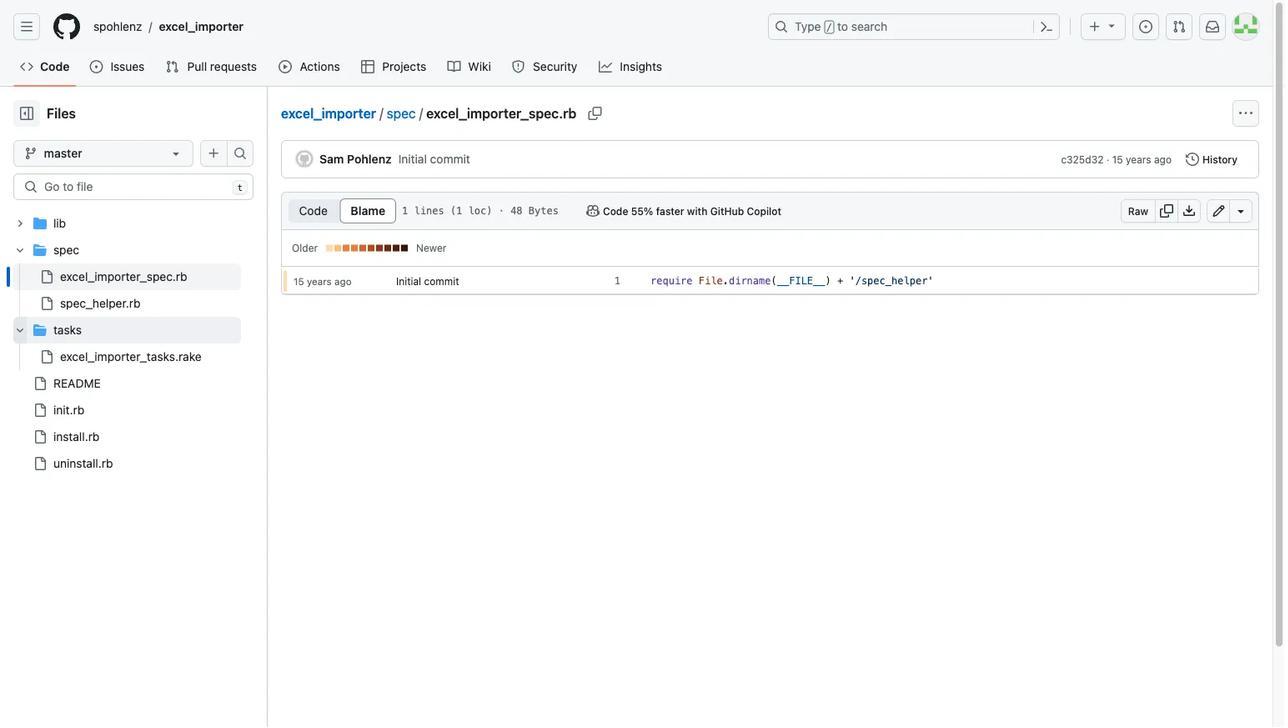 Task type: vqa. For each thing, say whether or not it's contained in the screenshot.
Review requests
no



Task type: locate. For each thing, give the bounding box(es) containing it.
file image left uninstall.rb
[[33, 457, 47, 470]]

excel_importer up "pull"
[[159, 20, 244, 33]]

readme
[[53, 376, 101, 390]]

git pull request image
[[1172, 20, 1186, 33]]

/ for spohlenz
[[149, 20, 152, 33]]

0 vertical spatial 1
[[402, 205, 408, 217]]

git branch image
[[24, 147, 38, 160]]

issue opened image for git pull request icon
[[90, 60, 103, 73]]

commit
[[430, 152, 470, 166], [424, 275, 459, 287]]

chevron down image inside tasks tree item
[[15, 325, 25, 335]]

1 vertical spatial initial
[[396, 275, 421, 287]]

1 horizontal spatial ·
[[1106, 153, 1109, 165]]

initial commit link down the newer on the top of the page
[[396, 275, 459, 287]]

commit down excel_importer / spec / excel_importer_spec.rb
[[430, 152, 470, 166]]

1 vertical spatial 1
[[614, 275, 620, 287]]

1 horizontal spatial excel_importer link
[[281, 105, 376, 121]]

code right copilot icon
[[603, 205, 628, 217]]

file image inside excel_importer_spec.rb 'tree item'
[[40, 270, 53, 284]]

1 vertical spatial initial commit link
[[396, 275, 459, 287]]

0 vertical spatial chevron down image
[[15, 245, 25, 255]]

raw
[[1128, 205, 1148, 217]]

file view element
[[288, 198, 396, 223]]

0 vertical spatial file directory open fill image
[[33, 243, 47, 257]]

require file . dirname ( __file__ ) + '/spec_helper'
[[650, 275, 934, 287]]

excel_importer link up "pull"
[[152, 13, 250, 40]]

spohlenz
[[93, 20, 142, 33]]

15 down "older" on the top left
[[294, 275, 304, 287]]

git pull request image
[[165, 60, 179, 73]]

1 horizontal spatial years
[[1126, 153, 1151, 165]]

1 horizontal spatial 1
[[614, 275, 620, 287]]

/ for excel_importer
[[379, 105, 383, 121]]

1 vertical spatial spec
[[53, 243, 79, 257]]

1 vertical spatial initial commit
[[396, 275, 459, 287]]

search image
[[24, 180, 38, 193]]

excel_importer link
[[152, 13, 250, 40], [281, 105, 376, 121]]

lines
[[414, 205, 444, 217]]

code inside 'button'
[[299, 204, 328, 218]]

1 left require
[[614, 275, 620, 287]]

excel_importer_spec.rb inside 'tree item'
[[60, 270, 187, 284]]

tasks
[[53, 323, 82, 337]]

0 horizontal spatial excel_importer
[[159, 20, 244, 33]]

code button
[[288, 198, 339, 223]]

excel_importer_spec.rb down the shield icon on the left top of the page
[[426, 105, 577, 121]]

0 horizontal spatial ago
[[334, 275, 352, 287]]

blame
[[351, 204, 385, 218]]

file image down file directory fill icon
[[40, 270, 53, 284]]

newer
[[416, 242, 446, 254]]

code
[[40, 60, 70, 73], [299, 204, 328, 218], [603, 205, 628, 217]]

issue opened image for git pull request image
[[1139, 20, 1152, 33]]

2 horizontal spatial code
[[603, 205, 628, 217]]

+
[[837, 275, 843, 287]]

require
[[650, 275, 693, 287]]

file directory open fill image for tasks
[[33, 324, 47, 337]]

projects
[[382, 60, 426, 73]]

0 vertical spatial excel_importer
[[159, 20, 244, 33]]

0 vertical spatial commit
[[430, 152, 470, 166]]

code 55% faster with github copilot
[[603, 205, 781, 217]]

1 vertical spatial chevron down image
[[15, 325, 25, 335]]

1 vertical spatial excel_importer
[[281, 105, 376, 121]]

initial commit down the newer on the top of the page
[[396, 275, 459, 287]]

/ inside 'spohlenz / excel_importer'
[[149, 20, 152, 33]]

history link
[[1178, 148, 1245, 171]]

0 vertical spatial issue opened image
[[1139, 20, 1152, 33]]

file directory open fill image
[[33, 243, 47, 257], [33, 324, 47, 337]]

0 horizontal spatial spec
[[53, 243, 79, 257]]

initial commit
[[398, 152, 470, 166], [396, 275, 459, 287]]

0 vertical spatial spec
[[387, 105, 416, 121]]

· right the c325d32
[[1106, 153, 1109, 165]]

ago down file view element
[[334, 275, 352, 287]]

1 left the lines
[[402, 205, 408, 217]]

1 chevron down image from the top
[[15, 245, 25, 255]]

file directory open fill image left "tasks"
[[33, 324, 47, 337]]

issue opened image left git pull request image
[[1139, 20, 1152, 33]]

file image left init.rb
[[33, 404, 47, 417]]

1 vertical spatial excel_importer_spec.rb
[[60, 270, 187, 284]]

1 horizontal spatial 15
[[1112, 153, 1123, 165]]

55%
[[631, 205, 653, 217]]

chevron down image down chevron right image
[[15, 245, 25, 255]]

insights
[[620, 60, 662, 73]]

install.rb
[[53, 430, 100, 444]]

1
[[402, 205, 408, 217], [614, 275, 620, 287]]

triangle down image
[[1105, 19, 1118, 32]]

code up "older" on the top left
[[299, 204, 328, 218]]

chevron down image left "tasks"
[[15, 325, 25, 335]]

0 horizontal spatial issue opened image
[[90, 60, 103, 73]]

excel_importer link up sam
[[281, 105, 376, 121]]

history image
[[1186, 153, 1199, 166]]

1 for 1
[[614, 275, 620, 287]]

/ right spec link
[[419, 105, 423, 121]]

faster
[[656, 205, 684, 217]]

/ inside the type / to search
[[826, 22, 832, 33]]

0 horizontal spatial code
[[40, 60, 70, 73]]

years
[[1126, 153, 1151, 165], [307, 275, 332, 287]]

initial down the newer on the top of the page
[[396, 275, 421, 287]]

15 right the c325d32 link
[[1112, 153, 1123, 165]]

initial right "pohlenz"
[[398, 152, 427, 166]]

1 vertical spatial file directory open fill image
[[33, 324, 47, 337]]

excel_importer
[[159, 20, 244, 33], [281, 105, 376, 121]]

/ left spec link
[[379, 105, 383, 121]]

dirname
[[729, 275, 771, 287]]

commit down the newer on the top of the page
[[424, 275, 459, 287]]

/ right spohlenz
[[149, 20, 152, 33]]

initial
[[398, 152, 427, 166], [396, 275, 421, 287]]

code right code icon
[[40, 60, 70, 73]]

/
[[149, 20, 152, 33], [826, 22, 832, 33], [379, 105, 383, 121], [419, 105, 423, 121]]

c325d32
[[1061, 153, 1104, 165]]

file directory open fill image inside tasks tree item
[[33, 324, 47, 337]]

lib
[[53, 216, 66, 230]]

chevron down image for spec
[[15, 245, 25, 255]]

years down "older" on the top left
[[307, 275, 332, 287]]

1 horizontal spatial excel_importer
[[281, 105, 376, 121]]

1 vertical spatial ·
[[498, 205, 504, 217]]

ago left history image
[[1154, 153, 1172, 165]]

spec
[[387, 105, 416, 121], [53, 243, 79, 257]]

sam
[[319, 152, 344, 166]]

ago
[[1154, 153, 1172, 165], [334, 275, 352, 287]]

file image inside tasks tree item
[[40, 350, 53, 364]]

0 horizontal spatial 1
[[402, 205, 408, 217]]

chevron down image inside spec tree item
[[15, 245, 25, 255]]

initial commit down excel_importer / spec / excel_importer_spec.rb
[[398, 152, 470, 166]]

initial commit for the top initial commit link
[[398, 152, 470, 166]]

actions
[[300, 60, 340, 73]]

0 vertical spatial initial commit
[[398, 152, 470, 166]]

1 vertical spatial years
[[307, 275, 332, 287]]

excel_importer up sam
[[281, 105, 376, 121]]

insights link
[[592, 54, 670, 79]]

initial commit link
[[398, 152, 470, 166], [396, 275, 459, 287]]

2 chevron down image from the top
[[15, 325, 25, 335]]

file
[[699, 275, 723, 287]]

1 horizontal spatial excel_importer_spec.rb
[[426, 105, 577, 121]]

copilot
[[747, 205, 781, 217]]

master button
[[13, 140, 193, 167]]

1 horizontal spatial issue opened image
[[1139, 20, 1152, 33]]

command palette image
[[1040, 20, 1053, 33]]

files
[[47, 105, 76, 121]]

list
[[87, 13, 758, 40]]

1 horizontal spatial spec
[[387, 105, 416, 121]]

file image
[[40, 270, 53, 284], [40, 297, 53, 310], [40, 350, 53, 364], [33, 377, 47, 390], [33, 404, 47, 417], [33, 430, 47, 444], [33, 457, 47, 470]]

1 vertical spatial commit
[[424, 275, 459, 287]]

issue opened image
[[1139, 20, 1152, 33], [90, 60, 103, 73]]

book image
[[447, 60, 461, 73]]

spec_helper.rb
[[60, 296, 140, 310]]

0 vertical spatial ago
[[1154, 153, 1172, 165]]

initial commit link down excel_importer / spec / excel_importer_spec.rb
[[398, 152, 470, 166]]

1 horizontal spatial ago
[[1154, 153, 1172, 165]]

1 file directory open fill image from the top
[[33, 243, 47, 257]]

years up raw link
[[1126, 153, 1151, 165]]

file image down "tasks"
[[40, 350, 53, 364]]

code inside popup button
[[603, 205, 628, 217]]

issue opened image left the issues
[[90, 60, 103, 73]]

· left 48
[[498, 205, 504, 217]]

excel_importer_spec.rb up spec_helper.rb
[[60, 270, 187, 284]]

c325d32 link
[[1061, 152, 1104, 167]]

·
[[1106, 153, 1109, 165], [498, 205, 504, 217]]

group
[[13, 264, 241, 317]]

file image for excel_importer_spec.rb
[[40, 270, 53, 284]]

15
[[1112, 153, 1123, 165], [294, 275, 304, 287]]

sam pohlenz
[[319, 152, 392, 166]]

/ left to
[[826, 22, 832, 33]]

wiki link
[[441, 54, 498, 79]]

file image left readme
[[33, 377, 47, 390]]

file image left install.rb at bottom left
[[33, 430, 47, 444]]

file image for init.rb
[[33, 404, 47, 417]]

__file__
[[777, 275, 825, 287]]

file image up "tasks"
[[40, 297, 53, 310]]

uninstall.rb
[[53, 457, 113, 470]]

pohlenz
[[347, 152, 392, 166]]

1 vertical spatial 15
[[294, 275, 304, 287]]

chevron down image
[[15, 245, 25, 255], [15, 325, 25, 335]]

2 file directory open fill image from the top
[[33, 324, 47, 337]]

projects link
[[354, 54, 434, 79]]

1 horizontal spatial code
[[299, 204, 328, 218]]

0 horizontal spatial excel_importer_spec.rb
[[60, 270, 187, 284]]

0 horizontal spatial excel_importer link
[[152, 13, 250, 40]]

0 vertical spatial 15
[[1112, 153, 1123, 165]]

0 horizontal spatial ·
[[498, 205, 504, 217]]

1 vertical spatial issue opened image
[[90, 60, 103, 73]]

issue opened image inside issues link
[[90, 60, 103, 73]]

(
[[771, 275, 777, 287]]

spec down projects
[[387, 105, 416, 121]]

file directory open fill image down file directory fill icon
[[33, 243, 47, 257]]

file directory open fill image inside spec tree item
[[33, 243, 47, 257]]

excel_importer_spec.rb
[[426, 105, 577, 121], [60, 270, 187, 284]]

spec down the lib
[[53, 243, 79, 257]]



Task type: describe. For each thing, give the bounding box(es) containing it.
blame button
[[340, 198, 396, 223]]

0 vertical spatial ·
[[1106, 153, 1109, 165]]

files tree
[[13, 210, 241, 477]]

0 horizontal spatial years
[[307, 275, 332, 287]]

excel_importer_tasks.rake
[[60, 350, 202, 364]]

issues
[[110, 60, 145, 73]]

with
[[687, 205, 708, 217]]

spohlenz / excel_importer
[[93, 20, 244, 33]]

0 vertical spatial years
[[1126, 153, 1151, 165]]

file image for install.rb
[[33, 430, 47, 444]]

requests
[[210, 60, 257, 73]]

group containing excel_importer_spec.rb
[[13, 264, 241, 317]]

1 vertical spatial ago
[[334, 275, 352, 287]]

spec tree item
[[13, 237, 241, 317]]

pull
[[187, 60, 207, 73]]

file image for readme
[[33, 377, 47, 390]]

1 lines (1 loc) · 48 bytes
[[402, 205, 559, 217]]

file directory open fill image for spec
[[33, 243, 47, 257]]

raw link
[[1121, 199, 1156, 223]]

'/spec_helper'
[[849, 275, 934, 287]]

Go to file text field
[[44, 174, 225, 199]]

to
[[837, 20, 848, 33]]

side panel image
[[20, 107, 33, 120]]

type
[[795, 20, 821, 33]]

history
[[1202, 153, 1237, 165]]

copy path image
[[588, 107, 602, 120]]

init.rb
[[53, 403, 84, 417]]

48
[[510, 205, 522, 217]]

list containing spohlenz / excel_importer
[[87, 13, 758, 40]]

bytes
[[529, 205, 559, 217]]

graph image
[[599, 60, 612, 73]]

pull requests link
[[159, 54, 265, 79]]

file image for uninstall.rb
[[33, 457, 47, 470]]

c325d32 · 15 years ago
[[1061, 153, 1172, 165]]

play image
[[279, 60, 292, 73]]

spohlenz link
[[87, 13, 149, 40]]

excel_importer inside 'spohlenz / excel_importer'
[[159, 20, 244, 33]]

15 years ago
[[294, 275, 352, 287]]

spec link
[[387, 105, 416, 121]]

tasks tree item
[[13, 317, 241, 370]]

0 horizontal spatial 15
[[294, 275, 304, 287]]

more edit options image
[[1234, 204, 1247, 218]]

homepage image
[[53, 13, 80, 40]]

search
[[851, 20, 887, 33]]

0 vertical spatial initial commit link
[[398, 152, 470, 166]]

0 vertical spatial excel_importer_spec.rb
[[426, 105, 577, 121]]

older
[[292, 242, 318, 254]]

code image
[[20, 60, 33, 73]]

file image for excel_importer_tasks.rake
[[40, 350, 53, 364]]

chevron right image
[[15, 218, 25, 228]]

type / to search
[[795, 20, 887, 33]]

initial commit for bottommost initial commit link
[[396, 275, 459, 287]]

chevron down image for tasks
[[15, 325, 25, 335]]

table image
[[361, 60, 374, 73]]

t
[[237, 182, 243, 193]]

1 vertical spatial excel_importer link
[[281, 105, 376, 121]]

(1
[[450, 205, 462, 217]]

author image
[[296, 151, 313, 167]]

pull requests
[[187, 60, 257, 73]]

plus image
[[1088, 20, 1102, 33]]

shield image
[[512, 60, 525, 73]]

/ for type
[[826, 22, 832, 33]]

master
[[44, 146, 82, 160]]

add file tooltip
[[200, 140, 227, 167]]

)
[[825, 275, 831, 287]]

commit for bottommost initial commit link
[[424, 275, 459, 287]]

1 for 1 lines (1 loc) · 48 bytes
[[402, 205, 408, 217]]

spec inside tree item
[[53, 243, 79, 257]]

security
[[533, 60, 577, 73]]

file image for spec_helper.rb
[[40, 297, 53, 310]]

security link
[[505, 54, 585, 79]]

download raw content image
[[1182, 204, 1196, 218]]

loc)
[[468, 205, 492, 217]]

excel_importer / spec / excel_importer_spec.rb
[[281, 105, 577, 121]]

code link
[[13, 54, 76, 79]]

notifications image
[[1206, 20, 1219, 33]]

0 vertical spatial initial
[[398, 152, 427, 166]]

add file image
[[207, 147, 221, 160]]

0 vertical spatial excel_importer link
[[152, 13, 250, 40]]

github
[[710, 205, 744, 217]]

code 55% faster with github copilot button
[[579, 199, 789, 223]]

copilot image
[[586, 204, 600, 218]]

.
[[723, 275, 729, 287]]

search this repository image
[[233, 147, 247, 160]]

issues link
[[83, 54, 152, 79]]

edit file image
[[1212, 204, 1225, 218]]

more file actions image
[[1239, 107, 1252, 120]]

file directory fill image
[[33, 217, 47, 230]]

wiki
[[468, 60, 491, 73]]

copy raw content image
[[1160, 204, 1173, 218]]

excel_importer_spec.rb tree item
[[13, 264, 241, 290]]

commit for the top initial commit link
[[430, 152, 470, 166]]

actions link
[[272, 54, 348, 79]]



